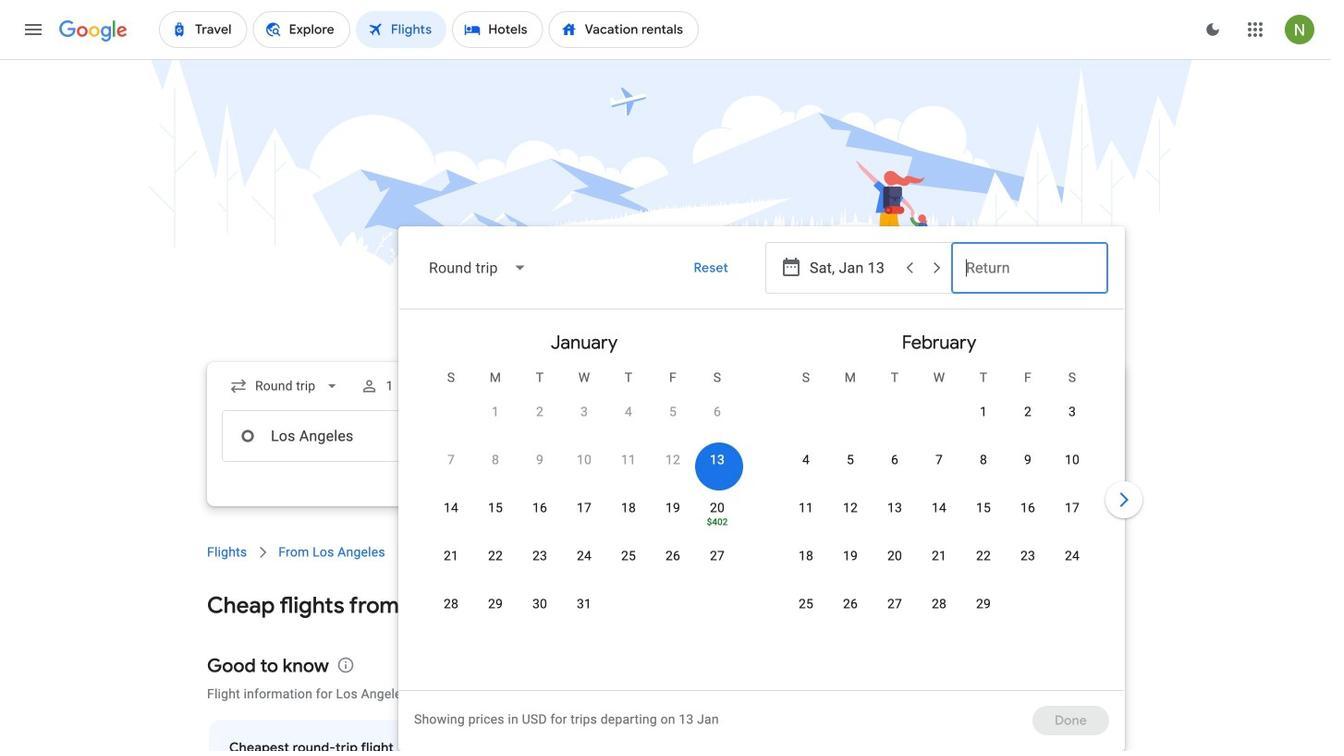Task type: describe. For each thing, give the bounding box(es) containing it.
mon, feb 5 element
[[847, 451, 855, 470]]

sat, jan 20 element
[[710, 499, 725, 518]]

row down tue, feb 20 element
[[784, 587, 1006, 640]]

fri, feb 16 element
[[1021, 499, 1036, 518]]

tue, jan 9 element
[[536, 451, 544, 470]]

fri, jan 5 element
[[670, 403, 677, 422]]

tue, feb 6 element
[[892, 451, 899, 470]]

1 row group from the left
[[407, 317, 762, 684]]

thu, feb 8 element
[[980, 451, 988, 470]]

mon, jan 29 element
[[488, 596, 503, 614]]

fri, jan 26 element
[[666, 548, 681, 566]]

sat, feb 24 element
[[1065, 548, 1080, 566]]

tue, jan 16 element
[[533, 499, 548, 518]]

mon, feb 19 element
[[843, 548, 858, 566]]

tue, feb 27 element
[[888, 596, 903, 614]]

thu, feb 1 element
[[980, 403, 988, 422]]

Flight search field
[[192, 227, 1147, 752]]

fri, jan 19 element
[[666, 499, 681, 518]]

wed, jan 17 element
[[577, 499, 592, 518]]

row up fri, feb 9 element
[[962, 388, 1095, 448]]

sun, feb 11 element
[[799, 499, 814, 518]]

tue, feb 13 element
[[888, 499, 903, 518]]

sat, jan 13, departure date. element
[[710, 451, 725, 470]]

wed, feb 7 element
[[936, 451, 943, 470]]

wed, feb 28 element
[[932, 596, 947, 614]]

thu, jan 11 element
[[622, 451, 636, 470]]

wed, jan 10 element
[[577, 451, 592, 470]]

sat, feb 17 element
[[1065, 499, 1080, 518]]

mon, jan 22 element
[[488, 548, 503, 566]]

grid inside flight search field
[[407, 317, 1117, 702]]

Return text field
[[967, 412, 1094, 462]]

row up wed, jan 17 'element'
[[429, 443, 740, 496]]

Return text field
[[967, 243, 1094, 293]]



Task type: locate. For each thing, give the bounding box(es) containing it.
sun, feb 18 element
[[799, 548, 814, 566]]

change appearance image
[[1191, 7, 1236, 52]]

grid
[[407, 317, 1117, 702]]

sun, jan 7 element
[[448, 451, 455, 470]]

Departure text field
[[810, 243, 895, 293]]

sun, jan 21 element
[[444, 548, 459, 566]]

mon, jan 8 element
[[492, 451, 499, 470]]

next image
[[1103, 478, 1147, 523]]

tue, jan 30 element
[[533, 596, 548, 614]]

swap origin and destination. image
[[475, 425, 498, 448]]

None text field
[[222, 411, 483, 462]]

fri, feb 2 element
[[1025, 403, 1032, 422]]

sat, jan 27 element
[[710, 548, 725, 566]]

thu, jan 18 element
[[622, 499, 636, 518]]

sun, feb 25 element
[[799, 596, 814, 614]]

wed, feb 21 element
[[932, 548, 947, 566]]

sun, feb 4 element
[[803, 451, 810, 470]]

wed, feb 14 element
[[932, 499, 947, 518]]

fri, feb 9 element
[[1025, 451, 1032, 470]]

row up wed, jan 10 element
[[474, 388, 740, 448]]

row group
[[407, 317, 762, 684], [762, 317, 1117, 684]]

tue, jan 2 element
[[536, 403, 544, 422]]

fri, feb 23 element
[[1021, 548, 1036, 566]]

row up wed, jan 24 element
[[429, 491, 740, 544]]

row up wed, jan 31 'element'
[[429, 539, 740, 592]]

wed, jan 3 element
[[581, 403, 588, 422]]

mon, jan 1 element
[[492, 403, 499, 422]]

Departure text field
[[810, 412, 938, 462]]

thu, feb 15 element
[[977, 499, 992, 518]]

tue, feb 20 element
[[888, 548, 903, 566]]

fri, jan 12 element
[[666, 451, 681, 470]]

row down mon, jan 22 element
[[429, 587, 607, 640]]

thu, jan 4 element
[[625, 403, 633, 422]]

row
[[474, 388, 740, 448], [962, 388, 1095, 448], [429, 443, 740, 496], [784, 443, 1095, 496], [429, 491, 740, 544], [784, 491, 1095, 544], [429, 539, 740, 592], [784, 539, 1095, 592], [429, 587, 607, 640], [784, 587, 1006, 640]]

2 row group from the left
[[762, 317, 1117, 684]]

row up wed, feb 28 element
[[784, 539, 1095, 592]]

sat, jan 6 element
[[714, 403, 721, 422]]

sun, jan 28 element
[[444, 596, 459, 614]]

row up the wed, feb 21 element
[[784, 491, 1095, 544]]

None field
[[414, 246, 543, 290], [222, 370, 349, 403], [414, 246, 543, 290], [222, 370, 349, 403]]

wed, jan 31 element
[[577, 596, 592, 614]]

mon, feb 12 element
[[843, 499, 858, 518]]

sat, feb 10 element
[[1065, 451, 1080, 470]]

mon, feb 26 element
[[843, 596, 858, 614]]

thu, feb 29 element
[[977, 596, 992, 614]]

wed, jan 24 element
[[577, 548, 592, 566]]

main menu image
[[22, 18, 44, 41]]

thu, feb 22 element
[[977, 548, 992, 566]]

thu, jan 25 element
[[622, 548, 636, 566]]

sat, feb 3 element
[[1069, 403, 1077, 422]]

row up wed, feb 14 element
[[784, 443, 1095, 496]]

tue, jan 23 element
[[533, 548, 548, 566]]

mon, jan 15 element
[[488, 499, 503, 518]]

, 402 us dollars element
[[707, 518, 728, 527]]

sun, jan 14 element
[[444, 499, 459, 518]]



Task type: vqa. For each thing, say whether or not it's contained in the screenshot.
ninth OAK from the bottom of the ALL FLIGHTS TO LAS VEGAS main content
no



